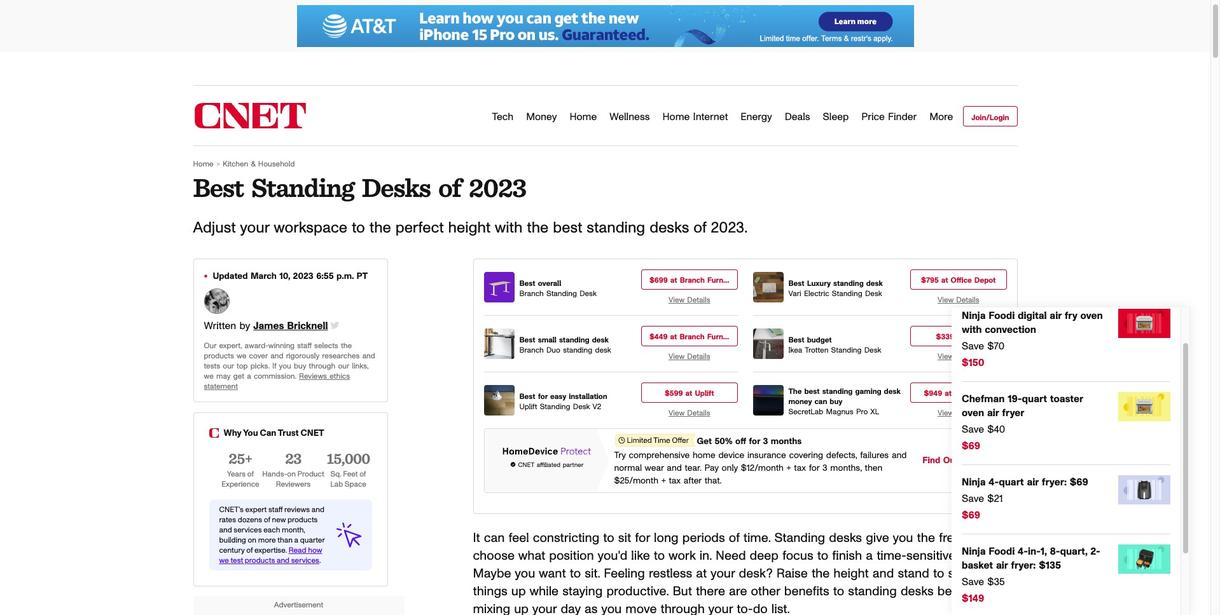 Task type: describe. For each thing, give the bounding box(es) containing it.
0 vertical spatial +
[[787, 464, 791, 473]]

ninja 4-quart air fryer: $69 save $21 $69
[[962, 478, 1089, 521]]

your down there at bottom right
[[709, 604, 733, 616]]

$949 at secret lab link
[[910, 383, 1007, 406]]

rates
[[219, 517, 236, 524]]

ninja for ninja 4-quart air fryer: $69
[[962, 478, 986, 488]]

but
[[673, 586, 692, 599]]

23 hands-on product reviewers 15,000 sq. feet of lab space
[[262, 450, 370, 489]]

at inside it can feel constricting to sit for long periods of time. standing desks give you the freedom to choose what position you'd like to work in. need deep focus to finish a time-sensitive project? maybe you want to sit. feeling restless at your desk? raise the height and stand to switch things up while staying productive. but there are other benefits to standing desks beyond mixing up your day as you move through your to-do list.
[[696, 568, 707, 581]]

25+ years of experience
[[222, 450, 259, 489]]

our expert, award-winning staff selects the products we cover and rigorously researches and tests our top picks. if you buy through our links, we may get a commission.
[[204, 342, 375, 380]]

to right benefits
[[833, 586, 844, 599]]

on inside 23 hands-on product reviewers 15,000 sq. feet of lab space
[[287, 471, 296, 478]]

of up each
[[264, 517, 270, 524]]

the inside our expert, award-winning staff selects the products we cover and rigorously researches and tests our top picks. if you buy through our links, we may get a commission.
[[341, 342, 352, 350]]

need
[[716, 550, 746, 563]]

researches
[[322, 352, 360, 360]]

at for $599
[[686, 390, 692, 398]]

1 vertical spatial $69
[[1070, 478, 1089, 488]]

of inside it can feel constricting to sit for long periods of time. standing desks give you the freedom to choose what position you'd like to work in. need deep focus to finish a time-sensitive project? maybe you want to sit. feeling restless at your desk? raise the height and stand to switch things up while staying productive. but there are other benefits to standing desks beyond mixing up your day as you move through your to-do list.
[[729, 532, 740, 545]]

a dark image with a large black table and glowing rainbow lights image
[[753, 385, 784, 416]]

best overall branch standing desk
[[520, 280, 597, 298]]

and right failures
[[892, 452, 907, 461]]

the up overall
[[527, 221, 549, 236]]

and left tear. at the bottom of page
[[667, 464, 682, 473]]

ethics
[[330, 373, 350, 380]]

new
[[272, 517, 286, 524]]

feel
[[509, 532, 529, 545]]

the up sensitive on the bottom right of page
[[917, 532, 935, 545]]

0 vertical spatial 2023
[[469, 172, 526, 203]]

desk inside the best overall branch standing desk
[[580, 290, 597, 298]]

overhead shot of a desk with a phone, pad and paper and a laptop on it image
[[753, 272, 784, 303]]

at for $449
[[670, 333, 677, 341]]

oven inside ninja foodi digital air fry oven with convection save $70 $150
[[1081, 311, 1103, 321]]

standing inside best luxury standing desk vari electric standing desk
[[832, 290, 863, 298]]

view for $339
[[938, 353, 954, 361]]

bricknell
[[287, 321, 328, 331]]

at for $949
[[945, 390, 952, 398]]

tear.
[[685, 464, 702, 473]]

cnet affiliated partner
[[516, 462, 584, 469]]

best for best small standing desk branch duo standing desk
[[520, 336, 536, 344]]

that.
[[705, 477, 722, 486]]

$12/month
[[741, 464, 784, 473]]

internet
[[693, 111, 728, 122]]

get 50% off for 3 months
[[697, 438, 802, 447]]

trending element
[[193, 48, 1018, 86]]

white legged standing desk with wood top on a purple background image
[[484, 272, 514, 303]]

air inside ninja foodi 4-in-1, 8-quart, 2- basket air fryer: $135 save $35 $149
[[996, 561, 1008, 571]]

with inside ninja foodi digital air fry oven with convection save $70 $150
[[962, 325, 982, 335]]

0 vertical spatial tax
[[794, 464, 806, 473]]

1 vertical spatial +
[[662, 477, 666, 486]]

save inside ninja 4-quart air fryer: $69 save $21 $69
[[962, 494, 984, 505]]

$150
[[962, 358, 985, 368]]

best for best overall branch standing desk
[[520, 280, 536, 287]]

other
[[751, 586, 781, 599]]

desk right small
[[592, 336, 609, 344]]

work
[[669, 550, 696, 563]]

to right like
[[654, 550, 665, 563]]

0 horizontal spatial best
[[553, 221, 582, 236]]

2 vertical spatial desks
[[901, 586, 934, 599]]

a inside our expert, award-winning staff selects the products we cover and rigorously researches and tests our top picks. if you buy through our links, we may get a commission.
[[247, 373, 251, 380]]

want
[[539, 568, 566, 581]]

0 vertical spatial up
[[511, 586, 526, 599]]

get
[[233, 373, 244, 380]]

25+
[[229, 450, 252, 468]]

details for $795
[[957, 296, 980, 304]]

view for $699
[[669, 296, 685, 304]]

view details for $699
[[669, 296, 710, 304]]

$449
[[650, 333, 668, 341]]

$35
[[988, 578, 1005, 588]]

it can feel constricting to sit for long periods of time. standing desks give you the freedom to choose what position you'd like to work in. need deep focus to finish a time-sensitive project? maybe you want to sit. feeling restless at your desk? raise the height and stand to switch things up while staying productive. but there are other benefits to standing desks beyond mixing up your day as you move through your to-do list.
[[473, 532, 1006, 616]]

james headshot image
[[205, 289, 229, 314]]

2 our from the left
[[338, 363, 349, 370]]

services inside cnet's expert staff reviews and rates dozens of new products and services each month, building on more than a quarter century of expertise.
[[234, 527, 262, 534]]

read how we test products and services link
[[219, 547, 322, 565]]

device
[[719, 452, 745, 461]]

find out more link
[[911, 445, 1006, 478]]

1 vertical spatial desks
[[829, 532, 862, 545]]

buy inside the best standing gaming desk money can buy secretlab magnus pro xl
[[830, 398, 843, 406]]

quart for 19-
[[1022, 394, 1047, 405]]

.
[[319, 557, 321, 565]]

to left finish
[[817, 550, 829, 563]]

you down what
[[515, 568, 535, 581]]

buy inside our expert, award-winning staff selects the products we cover and rigorously researches and tests our top picks. if you buy through our links, we may get a commission.
[[294, 363, 306, 370]]

you inside our expert, award-winning staff selects the products we cover and rigorously researches and tests our top picks. if you buy through our links, we may get a commission.
[[279, 363, 291, 370]]

services inside read how we test products and services .
[[291, 557, 319, 565]]

0 vertical spatial uplift
[[695, 390, 714, 398]]

desk inside the best standing gaming desk money can buy secretlab magnus pro xl
[[884, 388, 901, 396]]

to left sit
[[603, 532, 614, 545]]

sit.
[[585, 568, 600, 581]]

to up the project?
[[991, 532, 1002, 545]]

best small standing desk branch duo standing desk
[[520, 336, 611, 354]]

you up time-
[[893, 532, 913, 545]]

desk up installation
[[595, 347, 611, 354]]

$699
[[650, 277, 668, 284]]

details for $949
[[957, 410, 980, 417]]

desk inside best luxury standing desk vari electric standing desk
[[865, 290, 882, 298]]

adjust your workspace to the perfect height with the best standing desks of 2023.
[[193, 221, 748, 236]]

on inside cnet's expert staff reviews and rates dozens of new products and services each month, building on more than a quarter century of expertise.
[[248, 537, 256, 545]]

do
[[753, 604, 768, 616]]

50%
[[715, 438, 733, 447]]

find out more
[[923, 457, 983, 466]]

time.
[[744, 532, 771, 545]]

installation
[[569, 393, 607, 401]]

view for $795
[[938, 296, 954, 304]]

best for best for easy installation uplift standing desk v2
[[520, 393, 536, 401]]

day
[[561, 604, 581, 616]]

home for home internet
[[663, 111, 690, 122]]

1 vertical spatial up
[[514, 604, 529, 616]]

why you can trust cnet
[[224, 429, 324, 438]]

sq.
[[331, 471, 341, 478]]

cnet image
[[193, 103, 307, 128]]

and up links,
[[362, 352, 375, 360]]

can inside the best standing gaming desk money can buy secretlab magnus pro xl
[[815, 398, 827, 406]]

ikea for $339 at ikea
[[966, 333, 981, 341]]

position
[[549, 550, 594, 563]]

of up adjust your workspace to the perfect height with the best standing desks of 2023.
[[438, 172, 461, 203]]

the
[[789, 388, 802, 396]]

pt
[[357, 272, 368, 281]]

the left perfect
[[370, 221, 391, 236]]

and down rates
[[219, 527, 232, 534]]

foodi for 4-
[[989, 547, 1015, 557]]

kitchen & household
[[223, 160, 295, 168]]

if
[[272, 363, 276, 370]]

view for $949
[[938, 410, 954, 417]]

$135
[[1039, 561, 1061, 571]]

trotten
[[805, 347, 829, 354]]

at for $699
[[670, 277, 677, 284]]

chefman-19-quart-air fryer toaster oven image
[[1119, 393, 1171, 422]]

xl
[[871, 408, 879, 416]]

v2
[[593, 403, 601, 411]]

affiliated
[[537, 462, 561, 469]]

overall
[[538, 280, 561, 287]]

view details for $339
[[938, 353, 980, 361]]

price finder
[[862, 111, 917, 122]]

ninja foodi 4-in-1, 8-quart, 2- basket air fryer: $135 save $35 $149
[[962, 547, 1101, 604]]

oven inside chefman 19-quart toaster oven air fryer save $40 $69
[[962, 408, 984, 419]]

you right as
[[601, 604, 622, 616]]

written
[[204, 321, 236, 331]]

products inside read how we test products and services .
[[245, 557, 275, 565]]

to-
[[737, 604, 753, 616]]

your right adjust
[[240, 221, 270, 236]]

of inside 25+ years of experience
[[247, 471, 254, 478]]

0 vertical spatial desks
[[650, 221, 689, 236]]

standing inside the best standing gaming desk money can buy secretlab magnus pro xl
[[822, 388, 853, 396]]

standing down household
[[251, 172, 354, 203]]

choose
[[473, 550, 515, 563]]

of inside 23 hands-on product reviewers 15,000 sq. feet of lab space
[[360, 471, 366, 478]]

secret
[[954, 390, 978, 398]]

perfect
[[396, 221, 444, 236]]

furniture for $449 at branch furniture
[[707, 333, 739, 341]]

19-
[[1008, 394, 1022, 405]]

than
[[278, 537, 293, 545]]

4- inside ninja 4-quart air fryer: $69 save $21 $69
[[989, 478, 999, 488]]

through inside our expert, award-winning staff selects the products we cover and rigorously researches and tests our top picks. if you buy through our links, we may get a commission.
[[309, 363, 335, 370]]

of left 2023.
[[694, 221, 707, 236]]

and right reviews
[[312, 506, 324, 514]]

3 inside the try comprehensive home device insurance covering defects, failures and normal wear and tear. pay only $12/month + tax for 3 months, then $25/month + tax after that.
[[823, 464, 828, 473]]

ninja 4 in 1 2 basket 8 quart air fryer bf image
[[1119, 545, 1171, 575]]

and inside read how we test products and services .
[[277, 557, 290, 565]]

money
[[789, 398, 812, 406]]

price finder link
[[862, 96, 917, 137]]

2 horizontal spatial we
[[237, 352, 246, 360]]

trust
[[278, 429, 299, 438]]

1 horizontal spatial home
[[570, 111, 597, 122]]

save inside ninja foodi digital air fry oven with convection save $70 $150
[[962, 342, 984, 352]]

stand
[[898, 568, 930, 581]]

advertisement region
[[297, 5, 914, 47]]

1 vertical spatial 2023
[[293, 272, 314, 281]]

ikea for best budget ikea trotten standing desk
[[789, 347, 803, 354]]

standing inside it can feel constricting to sit for long periods of time. standing desks give you the freedom to choose what position you'd like to work in. need deep focus to finish a time-sensitive project? maybe you want to sit. feeling restless at your desk? raise the height and stand to switch things up while staying productive. but there are other benefits to standing desks beyond mixing up your day as you move through your to-do list.
[[775, 532, 825, 545]]

for right 'off'
[[749, 438, 760, 447]]

at for $795
[[941, 277, 948, 284]]

products inside cnet's expert staff reviews and rates dozens of new products and services each month, building on more than a quarter century of expertise.
[[288, 517, 318, 524]]

standing inside "best budget ikea trotten standing desk"
[[831, 347, 862, 354]]

restless
[[649, 568, 692, 581]]

at for $339
[[957, 333, 964, 341]]

staying
[[563, 586, 603, 599]]

2 horizontal spatial more
[[961, 457, 983, 466]]

your down while
[[532, 604, 557, 616]]

best inside the best standing gaming desk money can buy secretlab magnus pro xl
[[805, 388, 820, 396]]

1,
[[1041, 547, 1047, 557]]

more inside cnet's expert staff reviews and rates dozens of new products and services each month, building on more than a quarter century of expertise.
[[258, 537, 276, 545]]

updated march 10, 2023  6:55 p.m. pt
[[213, 272, 368, 281]]

view details for $949
[[938, 410, 980, 417]]

desk inside best luxury standing desk vari electric standing desk
[[866, 280, 883, 287]]

may
[[216, 373, 231, 380]]

luxury
[[807, 280, 831, 287]]

and up 'if'
[[271, 352, 283, 360]]

air inside ninja foodi digital air fry oven with convection save $70 $150
[[1050, 311, 1062, 321]]

uplift inside best for easy installation uplift standing desk v2
[[520, 403, 537, 411]]

$449 at branch furniture link
[[641, 326, 739, 349]]

desk inside best for easy installation uplift standing desk v2
[[573, 403, 590, 411]]

best for best budget ikea trotten standing desk
[[789, 336, 805, 344]]

view details for $449
[[669, 353, 710, 361]]

1 vertical spatial we
[[204, 373, 214, 380]]

to left sit.
[[570, 568, 581, 581]]

8-
[[1050, 547, 1060, 557]]

cnet's
[[219, 506, 244, 514]]

move
[[626, 604, 657, 616]]

to down sensitive on the bottom right of page
[[933, 568, 944, 581]]

foodi for digital
[[989, 311, 1015, 321]]

price
[[862, 111, 885, 122]]

beyond
[[938, 586, 980, 599]]

try
[[614, 452, 626, 461]]

finish
[[832, 550, 862, 563]]

for inside best for easy installation uplift standing desk v2
[[538, 393, 548, 401]]

things
[[473, 586, 508, 599]]

quart for 4-
[[999, 478, 1024, 488]]

years
[[227, 471, 246, 478]]

duo
[[547, 347, 561, 354]]



Task type: vqa. For each thing, say whether or not it's contained in the screenshot.


Task type: locate. For each thing, give the bounding box(es) containing it.
1 horizontal spatial cnet
[[518, 462, 534, 469]]

0 vertical spatial $69
[[962, 442, 981, 452]]

for
[[538, 393, 548, 401], [749, 438, 760, 447], [809, 464, 820, 473], [635, 532, 650, 545]]

0 horizontal spatial we
[[204, 373, 214, 380]]

$699 at branch furniture
[[650, 277, 740, 284]]

sensitive
[[907, 550, 956, 563]]

branch for best
[[520, 290, 544, 298]]

1 horizontal spatial 2023
[[469, 172, 526, 203]]

bf ninja 4 quart air fryer image
[[1119, 476, 1171, 505]]

you right 'if'
[[279, 363, 291, 370]]

standing up focus
[[775, 532, 825, 545]]

desk
[[866, 280, 883, 287], [592, 336, 609, 344], [595, 347, 611, 354], [884, 388, 901, 396]]

up left while
[[511, 586, 526, 599]]

buy
[[294, 363, 306, 370], [830, 398, 843, 406]]

2023 right 10,
[[293, 272, 314, 281]]

details down secret
[[957, 410, 980, 417]]

quart inside ninja 4-quart air fryer: $69 save $21 $69
[[999, 478, 1024, 488]]

0 vertical spatial fryer:
[[1042, 478, 1067, 488]]

air inside chefman 19-quart toaster oven air fryer save $40 $69
[[987, 408, 999, 419]]

1 vertical spatial cnet
[[518, 462, 534, 469]]

the up benefits
[[812, 568, 830, 581]]

selects
[[314, 342, 338, 350]]

$339 at ikea link
[[910, 326, 1007, 349]]

1 horizontal spatial on
[[287, 471, 296, 478]]

2 horizontal spatial home
[[663, 111, 690, 122]]

standing inside best for easy installation uplift standing desk v2
[[540, 403, 570, 411]]

branch right $449
[[680, 333, 705, 341]]

1 horizontal spatial services
[[291, 557, 319, 565]]

1 vertical spatial oven
[[962, 408, 984, 419]]

2 ninja from the top
[[962, 478, 986, 488]]

4- up $21
[[989, 478, 999, 488]]

2 vertical spatial products
[[245, 557, 275, 565]]

1 horizontal spatial 3
[[823, 464, 828, 473]]

tax down covering
[[794, 464, 806, 473]]

details
[[687, 296, 710, 304], [957, 296, 980, 304], [687, 353, 710, 361], [957, 353, 980, 361], [687, 410, 710, 417], [957, 410, 980, 417]]

uplift
[[695, 390, 714, 398], [520, 403, 537, 411]]

+ down covering
[[787, 464, 791, 473]]

3 ninja from the top
[[962, 547, 986, 557]]

small
[[538, 336, 557, 344]]

standing inside best luxury standing desk vari electric standing desk
[[833, 280, 864, 287]]

we
[[237, 352, 246, 360], [204, 373, 214, 380], [219, 557, 229, 565]]

furniture for $699 at branch furniture
[[708, 277, 740, 284]]

0 vertical spatial products
[[204, 352, 234, 360]]

product
[[298, 471, 324, 478]]

rigorously
[[286, 352, 319, 360]]

ikea inside "best budget ikea trotten standing desk"
[[789, 347, 803, 354]]

desk left $795
[[866, 280, 883, 287]]

view down $449 at branch furniture link
[[669, 353, 685, 361]]

at right "$339"
[[957, 333, 964, 341]]

1 vertical spatial fryer:
[[1011, 561, 1036, 571]]

of right years
[[247, 471, 254, 478]]

buy up magnus on the bottom
[[830, 398, 843, 406]]

fryer: inside ninja 4-quart air fryer: $69 save $21 $69
[[1042, 478, 1067, 488]]

0 horizontal spatial ikea
[[789, 347, 803, 354]]

desks down stand
[[901, 586, 934, 599]]

we down tests
[[204, 373, 214, 380]]

fryer
[[1002, 408, 1025, 419]]

chefman 19-quart toaster oven air fryer save $40 $69
[[962, 394, 1083, 452]]

4 save from the top
[[962, 578, 984, 588]]

a inside it can feel constricting to sit for long periods of time. standing desks give you the freedom to choose what position you'd like to work in. need deep focus to finish a time-sensitive project? maybe you want to sit. feeling restless at your desk? raise the height and stand to switch things up while staying productive. but there are other benefits to standing desks beyond mixing up your day as you move through your to-do list.
[[866, 550, 873, 563]]

0 horizontal spatial +
[[662, 477, 666, 486]]

1 vertical spatial more
[[961, 457, 983, 466]]

the up researches
[[341, 342, 352, 350]]

join/login
[[972, 114, 1009, 121]]

can right it
[[484, 532, 505, 545]]

desk inside "best budget ikea trotten standing desk"
[[865, 347, 882, 354]]

branch inside $699 at branch furniture link
[[680, 277, 705, 284]]

air
[[1050, 311, 1062, 321], [987, 408, 999, 419], [1027, 478, 1039, 488], [996, 561, 1008, 571]]

ninja inside ninja 4-quart air fryer: $69 save $21 $69
[[962, 478, 986, 488]]

1 vertical spatial 3
[[823, 464, 828, 473]]

&
[[251, 160, 256, 168]]

periods
[[683, 532, 725, 545]]

ninja for ninja foodi 4-in-1, 8-quart, 2- basket air fryer: $135
[[962, 547, 986, 557]]

links,
[[352, 363, 369, 370]]

uplift standing desk v2 image
[[484, 385, 514, 416]]

insurance
[[748, 452, 786, 461]]

details for $699
[[687, 296, 710, 304]]

0 horizontal spatial through
[[309, 363, 335, 370]]

1 horizontal spatial 4-
[[1018, 547, 1028, 557]]

4- inside ninja foodi 4-in-1, 8-quart, 2- basket air fryer: $135 save $35 $149
[[1018, 547, 1028, 557]]

cnet right trust
[[301, 429, 324, 438]]

can up secretlab on the bottom of the page
[[815, 398, 827, 406]]

6:55
[[316, 272, 334, 281]]

best down home link
[[193, 172, 243, 203]]

best inside the best small standing desk branch duo standing desk
[[520, 336, 536, 344]]

details down $449 at branch furniture
[[687, 353, 710, 361]]

0 vertical spatial lab
[[980, 390, 993, 398]]

1 foodi from the top
[[989, 311, 1015, 321]]

reviews ethics statement link
[[204, 373, 350, 391]]

1 horizontal spatial we
[[219, 557, 229, 565]]

2 vertical spatial $69
[[962, 511, 981, 521]]

1 furniture from the top
[[708, 277, 740, 284]]

branch for $699
[[680, 277, 705, 284]]

view details for $795
[[938, 296, 980, 304]]

constricting
[[533, 532, 600, 545]]

cnet logo image
[[209, 429, 219, 438]]

ninja inside ninja foodi digital air fry oven with convection save $70 $150
[[962, 311, 986, 321]]

home
[[693, 452, 716, 461]]

uplift right $599
[[695, 390, 714, 398]]

0 vertical spatial furniture
[[708, 277, 740, 284]]

your down need
[[711, 568, 735, 581]]

staff up rigorously
[[297, 342, 312, 350]]

at right $449
[[670, 333, 677, 341]]

home for home link
[[193, 160, 214, 168]]

for inside the try comprehensive home device insurance covering defects, failures and normal wear and tear. pay only $12/month + tax for 3 months, then $25/month + tax after that.
[[809, 464, 820, 473]]

focus
[[783, 550, 814, 563]]

home
[[570, 111, 597, 122], [663, 111, 690, 122], [193, 160, 214, 168]]

while
[[530, 586, 559, 599]]

0 vertical spatial with
[[495, 221, 523, 236]]

2 vertical spatial we
[[219, 557, 229, 565]]

1 vertical spatial 4-
[[1018, 547, 1028, 557]]

products down reviews
[[288, 517, 318, 524]]

quart inside chefman 19-quart toaster oven air fryer save $40 $69
[[1022, 394, 1047, 405]]

james
[[253, 321, 284, 331]]

standing inside the best overall branch standing desk
[[547, 290, 577, 298]]

0 horizontal spatial lab
[[330, 481, 343, 489]]

0 horizontal spatial tax
[[669, 477, 681, 486]]

covering
[[789, 452, 823, 461]]

standing right "electric"
[[832, 290, 863, 298]]

desk right "electric"
[[865, 290, 882, 298]]

0 vertical spatial staff
[[297, 342, 312, 350]]

1 horizontal spatial buy
[[830, 398, 843, 406]]

of
[[438, 172, 461, 203], [694, 221, 707, 236], [247, 471, 254, 478], [360, 471, 366, 478], [264, 517, 270, 524], [729, 532, 740, 545], [246, 547, 253, 555]]

home internet
[[663, 111, 728, 122]]

like
[[631, 550, 650, 563]]

1 vertical spatial quart
[[999, 478, 1024, 488]]

switch
[[948, 568, 984, 581]]

view for $599
[[669, 410, 685, 417]]

at right $949
[[945, 390, 952, 398]]

fryer: inside ninja foodi 4-in-1, 8-quart, 2- basket air fryer: $135 save $35 $149
[[1011, 561, 1036, 571]]

$149
[[962, 594, 984, 604]]

0 vertical spatial more
[[930, 111, 953, 122]]

2 furniture from the top
[[707, 333, 739, 341]]

ninja foodi digital air fry oven with convection image
[[1119, 309, 1171, 339]]

we inside read how we test products and services .
[[219, 557, 229, 565]]

view details down $949 at secret lab link
[[938, 410, 980, 417]]

deals
[[785, 111, 810, 122]]

uplift right uplift standing desk v2 image
[[520, 403, 537, 411]]

2 horizontal spatial desks
[[901, 586, 934, 599]]

picks.
[[251, 363, 270, 370]]

best for best standing desks of 2023
[[193, 172, 243, 203]]

we up top
[[237, 352, 246, 360]]

desk up the best small standing desk branch duo standing desk
[[580, 290, 597, 298]]

march
[[251, 272, 277, 281]]

best up vari
[[789, 280, 805, 287]]

feet
[[343, 471, 358, 478]]

desks up finish
[[829, 532, 862, 545]]

1 vertical spatial on
[[248, 537, 256, 545]]

view details down $449 at branch furniture link
[[669, 353, 710, 361]]

view details down $339 at ikea link
[[938, 353, 980, 361]]

1 horizontal spatial uplift
[[695, 390, 714, 398]]

view for $449
[[669, 353, 685, 361]]

0 horizontal spatial products
[[204, 352, 234, 360]]

air up $35
[[996, 561, 1008, 571]]

kitchen & household link
[[223, 160, 295, 168]]

branch inside $449 at branch furniture link
[[680, 333, 705, 341]]

ikea inside $339 at ikea link
[[966, 333, 981, 341]]

project?
[[960, 550, 1006, 563]]

best for best luxury standing desk vari electric standing desk
[[789, 280, 805, 287]]

services down the dozens
[[234, 527, 262, 534]]

1 vertical spatial lab
[[330, 481, 343, 489]]

0 vertical spatial a
[[247, 373, 251, 380]]

$599 at uplift link
[[641, 383, 738, 406]]

furniture left overhead shot of a desk with a phone, pad and paper and a laptop on it image
[[708, 277, 740, 284]]

products down expertise.
[[245, 557, 275, 565]]

save left $21
[[962, 494, 984, 505]]

0 vertical spatial services
[[234, 527, 262, 534]]

foodi inside ninja foodi 4-in-1, 8-quart, 2- basket air fryer: $135 save $35 $149
[[989, 547, 1015, 557]]

products
[[204, 352, 234, 360], [288, 517, 318, 524], [245, 557, 275, 565]]

0 vertical spatial ninja
[[962, 311, 986, 321]]

best right uplift standing desk v2 image
[[520, 393, 536, 401]]

height inside it can feel constricting to sit for long periods of time. standing desks give you the freedom to choose what position you'd like to work in. need deep focus to finish a time-sensitive project? maybe you want to sit. feeling restless at your desk? raise the height and stand to switch things up while staying productive. but there are other benefits to standing desks beyond mixing up your day as you move through your to-do list.
[[834, 568, 869, 581]]

products up tests
[[204, 352, 234, 360]]

3 save from the top
[[962, 494, 984, 505]]

view down $949 at secret lab link
[[938, 410, 954, 417]]

air inside ninja 4-quart air fryer: $69 save $21 $69
[[1027, 478, 1039, 488]]

0 horizontal spatial oven
[[962, 408, 984, 419]]

read how we test products and services .
[[219, 547, 322, 565]]

1 horizontal spatial can
[[815, 398, 827, 406]]

ikea up $150
[[966, 333, 981, 341]]

best inside best for easy installation uplift standing desk v2
[[520, 393, 536, 401]]

1 horizontal spatial best
[[805, 388, 820, 396]]

1 vertical spatial ninja
[[962, 478, 986, 488]]

through inside it can feel constricting to sit for long periods of time. standing desks give you the freedom to choose what position you'd like to work in. need deep focus to finish a time-sensitive project? maybe you want to sit. feeling restless at your desk? raise the height and stand to switch things up while staying productive. but there are other benefits to standing desks beyond mixing up your day as you move through your to-do list.
[[661, 604, 705, 616]]

0 horizontal spatial cnet
[[301, 429, 324, 438]]

0 horizontal spatial 3
[[763, 438, 768, 447]]

out
[[943, 457, 959, 466]]

tax
[[794, 464, 806, 473], [669, 477, 681, 486]]

details down office
[[957, 296, 980, 304]]

productive.
[[607, 586, 669, 599]]

ninja down "find out more" link
[[962, 478, 986, 488]]

0 vertical spatial oven
[[1081, 311, 1103, 321]]

save up $150
[[962, 342, 984, 352]]

we left test
[[219, 557, 229, 565]]

$599 at uplift
[[665, 390, 714, 398]]

air down chefman 19-quart toaster oven air fryer save $40 $69 on the right of the page
[[1027, 478, 1039, 488]]

and down time-
[[873, 568, 894, 581]]

best left small
[[520, 336, 536, 344]]

2-
[[1091, 547, 1101, 557]]

0 vertical spatial on
[[287, 471, 296, 478]]

0 vertical spatial we
[[237, 352, 246, 360]]

1 save from the top
[[962, 342, 984, 352]]

on
[[287, 471, 296, 478], [248, 537, 256, 545]]

sleep
[[823, 111, 849, 122]]

desks up $699
[[650, 221, 689, 236]]

foodi inside ninja foodi digital air fry oven with convection save $70 $150
[[989, 311, 1015, 321]]

2 horizontal spatial products
[[288, 517, 318, 524]]

of right century at left bottom
[[246, 547, 253, 555]]

$795 at office depot link
[[910, 270, 1007, 293]]

1 vertical spatial through
[[661, 604, 705, 616]]

details down $339 at ikea link
[[957, 353, 980, 361]]

$69 inside chefman 19-quart toaster oven air fryer save $40 $69
[[962, 442, 981, 452]]

staff up new
[[268, 506, 283, 514]]

1 horizontal spatial fryer:
[[1042, 478, 1067, 488]]

best inside the best overall branch standing desk
[[520, 280, 536, 287]]

ninja up basket
[[962, 547, 986, 557]]

products inside our expert, award-winning staff selects the products we cover and rigorously researches and tests our top picks. if you buy through our links, we may get a commission.
[[204, 352, 234, 360]]

tax left after
[[669, 477, 681, 486]]

with
[[495, 221, 523, 236], [962, 325, 982, 335]]

staff inside our expert, award-winning staff selects the products we cover and rigorously researches and tests our top picks. if you buy through our links, we may get a commission.
[[297, 342, 312, 350]]

to down best standing desks of 2023
[[352, 221, 365, 236]]

try comprehensive home device insurance covering defects, failures and normal wear and tear. pay only $12/month + tax for 3 months, then $25/month + tax after that.
[[614, 452, 907, 486]]

wellness
[[610, 111, 650, 122]]

1 ninja from the top
[[962, 311, 986, 321]]

branch for $449
[[680, 333, 705, 341]]

0 vertical spatial 4-
[[989, 478, 999, 488]]

view details
[[669, 296, 710, 304], [938, 296, 980, 304], [669, 353, 710, 361], [938, 353, 980, 361], [669, 410, 710, 417], [938, 410, 980, 417]]

3
[[763, 438, 768, 447], [823, 464, 828, 473]]

pay
[[705, 464, 719, 473]]

1 horizontal spatial desks
[[829, 532, 862, 545]]

can
[[260, 429, 276, 438]]

with right "$339"
[[962, 325, 982, 335]]

a down give
[[866, 550, 873, 563]]

branch inside the best overall branch standing desk
[[520, 290, 544, 298]]

standing
[[251, 172, 354, 203], [547, 290, 577, 298], [832, 290, 863, 298], [831, 347, 862, 354], [540, 403, 570, 411], [775, 532, 825, 545]]

basket
[[962, 561, 993, 571]]

desk right gaming
[[884, 388, 901, 396]]

view details for $599
[[669, 410, 710, 417]]

pro
[[856, 408, 868, 416]]

0 vertical spatial height
[[448, 221, 491, 236]]

foodi up basket
[[989, 547, 1015, 557]]

2 vertical spatial ninja
[[962, 547, 986, 557]]

furniture
[[708, 277, 740, 284], [707, 333, 739, 341]]

1 horizontal spatial a
[[294, 537, 298, 545]]

budget
[[807, 336, 832, 344]]

james bricknell twitter image
[[331, 278, 339, 373]]

1 our from the left
[[223, 363, 234, 370]]

cnet left affiliated
[[518, 462, 534, 469]]

the best standing gaming desk money can buy secretlab magnus pro xl
[[789, 388, 901, 416]]

0 horizontal spatial home
[[193, 160, 214, 168]]

0 horizontal spatial staff
[[268, 506, 283, 514]]

1 horizontal spatial lab
[[980, 390, 993, 398]]

2 foodi from the top
[[989, 547, 1015, 557]]

cnet
[[301, 429, 324, 438], [518, 462, 534, 469]]

0 vertical spatial can
[[815, 398, 827, 406]]

0 horizontal spatial with
[[495, 221, 523, 236]]

why
[[224, 429, 241, 438]]

oven right fry
[[1081, 311, 1103, 321]]

2 save from the top
[[962, 425, 984, 435]]

best up the money
[[805, 388, 820, 396]]

and inside it can feel constricting to sit for long periods of time. standing desks give you the freedom to choose what position you'd like to work in. need deep focus to finish a time-sensitive project? maybe you want to sit. feeling restless at your desk? raise the height and stand to switch things up while staying productive. but there are other benefits to standing desks beyond mixing up your day as you move through your to-do list.
[[873, 568, 894, 581]]

0 horizontal spatial height
[[448, 221, 491, 236]]

expertise.
[[255, 547, 287, 555]]

branch inside the best small standing desk branch duo standing desk
[[520, 347, 544, 354]]

ninja for ninja foodi digital air fry oven with convection
[[962, 311, 986, 321]]

$699 at branch furniture link
[[641, 270, 740, 293]]

at right $599
[[686, 390, 692, 398]]

can inside it can feel constricting to sit for long periods of time. standing desks give you the freedom to choose what position you'd like to work in. need deep focus to finish a time-sensitive project? maybe you want to sit. feeling restless at your desk? raise the height and stand to switch things up while staying productive. but there are other benefits to standing desks beyond mixing up your day as you move through your to-do list.
[[484, 532, 505, 545]]

1 vertical spatial uplift
[[520, 403, 537, 411]]

of up need
[[729, 532, 740, 545]]

1 horizontal spatial ikea
[[966, 333, 981, 341]]

maybe
[[473, 568, 511, 581]]

best left budget
[[789, 336, 805, 344]]

standing inside it can feel constricting to sit for long periods of time. standing desks give you the freedom to choose what position you'd like to work in. need deep focus to finish a time-sensitive project? maybe you want to sit. feeling restless at your desk? raise the height and stand to switch things up while staying productive. but there are other benefits to standing desks beyond mixing up your day as you move through your to-do list.
[[848, 586, 897, 599]]

0 horizontal spatial on
[[248, 537, 256, 545]]

1 vertical spatial foodi
[[989, 547, 1015, 557]]

details for $599
[[687, 410, 710, 417]]

ninja inside ninja foodi 4-in-1, 8-quart, 2- basket air fryer: $135 save $35 $149
[[962, 547, 986, 557]]

0 horizontal spatial uplift
[[520, 403, 537, 411]]

view down $795 at office depot link
[[938, 296, 954, 304]]

3 up insurance
[[763, 438, 768, 447]]

4-
[[989, 478, 999, 488], [1018, 547, 1028, 557]]

a inside cnet's expert staff reviews and rates dozens of new products and services each month, building on more than a quarter century of expertise.
[[294, 537, 298, 545]]

on right building
[[248, 537, 256, 545]]

1 horizontal spatial height
[[834, 568, 869, 581]]

0 vertical spatial cnet
[[301, 429, 324, 438]]

staff inside cnet's expert staff reviews and rates dozens of new products and services each month, building on more than a quarter century of expertise.
[[268, 506, 283, 514]]

ikea skarsta 1 image
[[753, 329, 784, 359]]

lab inside 23 hands-on product reviewers 15,000 sq. feet of lab space
[[330, 481, 343, 489]]

save up $149
[[962, 578, 984, 588]]

for inside it can feel constricting to sit for long periods of time. standing desks give you the freedom to choose what position you'd like to work in. need deep focus to finish a time-sensitive project? maybe you want to sit. feeling restless at your desk? raise the height and stand to switch things up while staying productive. but there are other benefits to standing desks beyond mixing up your day as you move through your to-do list.
[[635, 532, 650, 545]]

height right perfect
[[448, 221, 491, 236]]

$795 at office depot
[[921, 277, 996, 284]]

buy down rigorously
[[294, 363, 306, 370]]

1 horizontal spatial our
[[338, 363, 349, 370]]

save inside ninja foodi 4-in-1, 8-quart, 2- basket air fryer: $135 save $35 $149
[[962, 578, 984, 588]]

details for $339
[[957, 353, 980, 361]]

find
[[923, 457, 941, 466]]

1 vertical spatial products
[[288, 517, 318, 524]]

ninja up the $339 at ikea
[[962, 311, 986, 321]]

as
[[585, 604, 598, 616]]

1 horizontal spatial with
[[962, 325, 982, 335]]

best inside best luxury standing desk vari electric standing desk
[[789, 280, 805, 287]]

at right $699
[[670, 277, 677, 284]]

height down finish
[[834, 568, 869, 581]]

0 horizontal spatial 4-
[[989, 478, 999, 488]]

2 vertical spatial a
[[866, 550, 873, 563]]

0 vertical spatial quart
[[1022, 394, 1047, 405]]

up right mixing in the bottom left of the page
[[514, 604, 529, 616]]

0 vertical spatial ikea
[[966, 333, 981, 341]]

details for $449
[[687, 353, 710, 361]]

it
[[473, 532, 480, 545]]

1 vertical spatial best
[[805, 388, 820, 396]]

on up reviewers
[[287, 471, 296, 478]]

height
[[448, 221, 491, 236], [834, 568, 869, 581]]

1 horizontal spatial staff
[[297, 342, 312, 350]]

top
[[237, 363, 248, 370]]

1 vertical spatial ikea
[[789, 347, 803, 354]]

reviews
[[284, 506, 310, 514]]

1 vertical spatial staff
[[268, 506, 283, 514]]

more right out
[[961, 457, 983, 466]]

0 vertical spatial best
[[553, 221, 582, 236]]

0 horizontal spatial our
[[223, 363, 234, 370]]

charcoal desk with green plants near it image
[[484, 329, 514, 359]]

adjust
[[193, 221, 236, 236]]

hands-
[[262, 471, 287, 478]]

$949 at secret lab
[[924, 390, 993, 398]]

save inside chefman 19-quart toaster oven air fryer save $40 $69
[[962, 425, 984, 435]]

1 vertical spatial services
[[291, 557, 319, 565]]

desks
[[650, 221, 689, 236], [829, 532, 862, 545], [901, 586, 934, 599]]

1 vertical spatial tax
[[669, 477, 681, 486]]

best inside "best budget ikea trotten standing desk"
[[789, 336, 805, 344]]

2 horizontal spatial a
[[866, 550, 873, 563]]

best
[[193, 172, 243, 203], [520, 280, 536, 287], [789, 280, 805, 287], [520, 336, 536, 344], [789, 336, 805, 344], [520, 393, 536, 401]]



